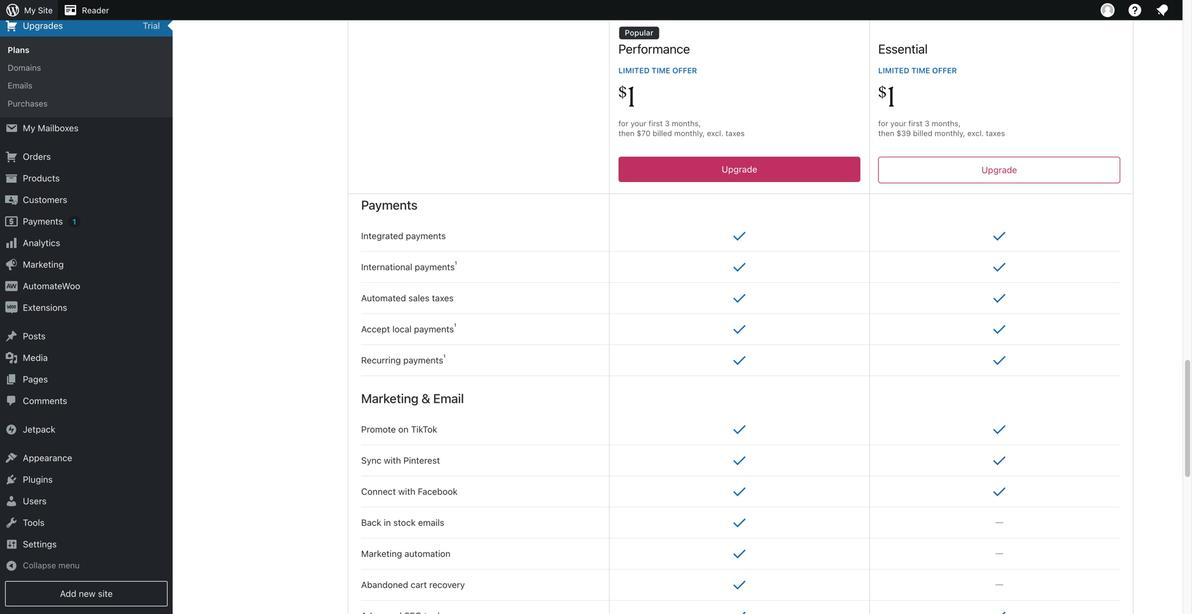 Task type: describe. For each thing, give the bounding box(es) containing it.
back in stock emails
[[361, 518, 444, 528]]

accept local payments 1
[[361, 322, 456, 335]]

pages
[[23, 374, 48, 385]]

purchases link
[[0, 95, 173, 112]]

img image for payments
[[5, 215, 18, 228]]

customers
[[23, 195, 67, 205]]

payments for integrated payments
[[406, 231, 446, 241]]

trial
[[143, 20, 160, 31]]

$70
[[637, 129, 651, 138]]

users
[[23, 496, 47, 507]]

performance
[[619, 41, 690, 56]]

1 $ from the left
[[619, 83, 627, 102]]

excl. for then $70 billed monthly, excl. taxes
[[707, 129, 724, 138]]

my mailboxes link
[[0, 118, 173, 139]]

analytics link
[[0, 232, 173, 254]]

appearance link
[[0, 448, 173, 469]]

accept
[[361, 324, 390, 335]]

tiktok
[[411, 424, 437, 435]]

promote on tiktok
[[361, 424, 437, 435]]

then for for your first 3 months, then $39 billed monthly, excl. taxes
[[879, 129, 895, 138]]

1 offer from the left
[[672, 66, 697, 75]]

new
[[79, 589, 96, 599]]

customers link
[[0, 189, 173, 211]]

emails
[[8, 81, 32, 90]]

my mailboxes
[[23, 123, 79, 133]]

analytics
[[23, 238, 60, 248]]

add new site link
[[5, 582, 168, 607]]

first for $70
[[649, 119, 663, 128]]

products
[[23, 173, 60, 184]]

orders link
[[0, 146, 173, 168]]

comments link
[[0, 391, 173, 412]]

pages link
[[0, 369, 173, 391]]

pinterest
[[403, 455, 440, 466]]

emails link
[[0, 77, 173, 95]]

integrated
[[361, 231, 404, 241]]

popular
[[625, 28, 654, 37]]

sales
[[409, 293, 430, 303]]

collapse menu
[[23, 561, 80, 571]]

email
[[433, 391, 464, 406]]

my profile image
[[1101, 3, 1115, 17]]

1 limited from the left
[[619, 66, 650, 75]]

payments inside accept local payments 1
[[414, 324, 454, 335]]

recurring payments 1
[[361, 354, 446, 366]]

your for $70
[[631, 119, 647, 128]]

monthly, for $39
[[935, 129, 965, 138]]

facebook
[[418, 487, 458, 497]]

recurring
[[361, 355, 401, 366]]

domains link
[[0, 59, 173, 77]]

international payments 1
[[361, 260, 457, 272]]

users link
[[0, 491, 173, 512]]

site
[[98, 589, 113, 599]]

integrated payments
[[361, 231, 446, 241]]

extensions
[[23, 303, 67, 313]]

mailboxes
[[38, 123, 79, 133]]

automation
[[405, 549, 451, 559]]

automatewoo link
[[0, 276, 173, 297]]

cart
[[411, 580, 427, 590]]

for your first 3 months, then $70 billed monthly, excl. taxes
[[619, 119, 745, 138]]

plugins link
[[0, 469, 173, 491]]

stock
[[393, 518, 416, 528]]

first for $39
[[909, 119, 923, 128]]

appearance
[[23, 453, 72, 464]]

taxes for then $39 billed monthly, excl. taxes
[[986, 129, 1005, 138]]

3 for $39
[[925, 119, 930, 128]]

marketing link
[[0, 254, 173, 276]]

payments for international payments 1
[[415, 262, 455, 272]]

2 limited from the left
[[879, 66, 910, 75]]

upgrades
[[23, 20, 63, 31]]

reader
[[82, 5, 109, 15]]

abandoned cart recovery
[[361, 580, 465, 590]]

menu
[[58, 561, 80, 571]]

1 inside recurring payments 1
[[443, 354, 446, 359]]

sync with pinterest
[[361, 455, 440, 466]]

plans link
[[0, 41, 173, 59]]

billed for $39
[[913, 129, 933, 138]]

posts
[[23, 331, 46, 342]]

plans
[[8, 45, 29, 54]]

&
[[422, 391, 430, 406]]

my site link
[[0, 0, 58, 20]]



Task type: vqa. For each thing, say whether or not it's contained in the screenshot.
GB in popup button
no



Task type: locate. For each thing, give the bounding box(es) containing it.
media link
[[0, 347, 173, 369]]

0 horizontal spatial excl.
[[707, 129, 724, 138]]

1 horizontal spatial excl.
[[968, 129, 984, 138]]

1 3 from the left
[[665, 119, 670, 128]]

billed inside for your first 3 months, then $39 billed monthly, excl. taxes
[[913, 129, 933, 138]]

2 offer from the left
[[932, 66, 957, 75]]

limited time offer
[[619, 66, 697, 75], [879, 66, 957, 75]]

time
[[652, 66, 670, 75], [912, 66, 930, 75]]

2 then from the left
[[879, 129, 895, 138]]

my left site
[[24, 5, 36, 15]]

back
[[361, 518, 381, 528]]

img image inside jetpack "link"
[[5, 424, 18, 436]]

1 horizontal spatial first
[[909, 119, 923, 128]]

marketing for marketing & email
[[361, 391, 419, 406]]

0 horizontal spatial billed
[[653, 129, 672, 138]]

automatewoo
[[23, 281, 80, 291]]

1 horizontal spatial for
[[879, 119, 889, 128]]

2 excl. from the left
[[968, 129, 984, 138]]

1 horizontal spatial upgrade
[[982, 165, 1017, 175]]

payments
[[406, 231, 446, 241], [415, 262, 455, 272], [414, 324, 454, 335], [403, 355, 443, 366]]

0 horizontal spatial for
[[619, 119, 629, 128]]

marketing up abandoned
[[361, 549, 402, 559]]

add new site
[[60, 589, 113, 599]]

payments inside international payments 1
[[415, 262, 455, 272]]

0 horizontal spatial $
[[619, 83, 627, 102]]

1 monthly, from the left
[[674, 129, 705, 138]]

for your first 3 months, then $39 billed monthly, excl. taxes
[[879, 119, 1005, 138]]

marketing for marketing automation
[[361, 549, 402, 559]]

1 horizontal spatial monthly,
[[935, 129, 965, 138]]

emails
[[418, 518, 444, 528]]

with for connect
[[398, 487, 416, 497]]

excl. inside for your first 3 months, then $70 billed monthly, excl. taxes
[[707, 129, 724, 138]]

img image inside extensions link
[[5, 302, 18, 314]]

1 months, from the left
[[672, 119, 701, 128]]

2 img image from the top
[[5, 280, 18, 293]]

0 vertical spatial my
[[24, 5, 36, 15]]

2 your from the left
[[891, 119, 906, 128]]

on
[[398, 424, 409, 435]]

1 inside accept local payments 1
[[454, 322, 456, 328]]

payments inside recurring payments 1
[[403, 355, 443, 366]]

my down purchases
[[23, 123, 35, 133]]

1 vertical spatial payments
[[23, 216, 63, 227]]

marketing down analytics
[[23, 259, 64, 270]]

$ 1
[[619, 80, 636, 116], [879, 80, 896, 116]]

billed for $70
[[653, 129, 672, 138]]

monthly, right "$39"
[[935, 129, 965, 138]]

upgrade for second upgrade button from the left
[[982, 165, 1017, 175]]

marketing
[[23, 259, 64, 270], [361, 391, 419, 406], [361, 549, 402, 559]]

for inside for your first 3 months, then $70 billed monthly, excl. taxes
[[619, 119, 629, 128]]

settings
[[23, 539, 57, 550]]

months, for $39
[[932, 119, 961, 128]]

offer
[[672, 66, 697, 75], [932, 66, 957, 75]]

img image for extensions
[[5, 302, 18, 314]]

1 horizontal spatial 3
[[925, 119, 930, 128]]

abandoned
[[361, 580, 408, 590]]

1 horizontal spatial upgrade button
[[879, 157, 1121, 183]]

upgrade
[[722, 164, 757, 175], [982, 165, 1017, 175]]

1 img image from the top
[[5, 215, 18, 228]]

0 horizontal spatial payments
[[23, 216, 63, 227]]

1 for from the left
[[619, 119, 629, 128]]

1 horizontal spatial time
[[912, 66, 930, 75]]

domains
[[8, 63, 41, 72]]

img image for jetpack
[[5, 424, 18, 436]]

my
[[24, 5, 36, 15], [23, 123, 35, 133]]

0 horizontal spatial monthly,
[[674, 129, 705, 138]]

0 horizontal spatial then
[[619, 129, 635, 138]]

taxes inside for your first 3 months, then $39 billed monthly, excl. taxes
[[986, 129, 1005, 138]]

settings link
[[0, 534, 173, 556]]

months,
[[672, 119, 701, 128], [932, 119, 961, 128]]

collapse menu link
[[0, 556, 173, 577]]

img image for automatewoo
[[5, 280, 18, 293]]

1 horizontal spatial $
[[879, 83, 887, 102]]

2 $ 1 from the left
[[879, 80, 896, 116]]

payments
[[361, 197, 418, 212], [23, 216, 63, 227]]

0 horizontal spatial offer
[[672, 66, 697, 75]]

popular performance
[[619, 28, 690, 56]]

time down the performance
[[652, 66, 670, 75]]

0 horizontal spatial upgrade
[[722, 164, 757, 175]]

offer up for your first 3 months, then $39 billed monthly, excl. taxes
[[932, 66, 957, 75]]

purchases
[[8, 99, 48, 108]]

limited time offer down the performance
[[619, 66, 697, 75]]

3 inside for your first 3 months, then $70 billed monthly, excl. taxes
[[665, 119, 670, 128]]

automated sales taxes
[[361, 293, 454, 303]]

2 first from the left
[[909, 119, 923, 128]]

manage your notifications image
[[1155, 3, 1170, 18]]

$
[[619, 83, 627, 102], [879, 83, 887, 102]]

for for for your first 3 months, then $70 billed monthly, excl. taxes
[[619, 119, 629, 128]]

0 horizontal spatial upgrade button
[[619, 157, 861, 182]]

monthly, inside for your first 3 months, then $70 billed monthly, excl. taxes
[[674, 129, 705, 138]]

2 upgrade button from the left
[[879, 157, 1121, 183]]

payments for recurring payments 1
[[403, 355, 443, 366]]

0 horizontal spatial months,
[[672, 119, 701, 128]]

my for my mailboxes
[[23, 123, 35, 133]]

$ down the performance
[[619, 83, 627, 102]]

offer down the performance
[[672, 66, 697, 75]]

then inside for your first 3 months, then $70 billed monthly, excl. taxes
[[619, 129, 635, 138]]

collapse
[[23, 561, 56, 571]]

marketing automation
[[361, 549, 451, 559]]

payments up integrated
[[361, 197, 418, 212]]

taxes
[[726, 129, 745, 138], [986, 129, 1005, 138], [432, 293, 454, 303]]

your up "$39"
[[891, 119, 906, 128]]

my for my site
[[24, 5, 36, 15]]

payments up analytics
[[23, 216, 63, 227]]

1 inside international payments 1
[[455, 260, 457, 266]]

limited down the performance
[[619, 66, 650, 75]]

1 vertical spatial my
[[23, 123, 35, 133]]

billed right $70
[[653, 129, 672, 138]]

0 horizontal spatial first
[[649, 119, 663, 128]]

1 horizontal spatial billed
[[913, 129, 933, 138]]

1 vertical spatial marketing
[[361, 391, 419, 406]]

your inside for your first 3 months, then $70 billed monthly, excl. taxes
[[631, 119, 647, 128]]

$ 1 down the performance
[[619, 80, 636, 116]]

1 billed from the left
[[653, 129, 672, 138]]

0 horizontal spatial limited
[[619, 66, 650, 75]]

monthly, for $70
[[674, 129, 705, 138]]

excl. for then $39 billed monthly, excl. taxes
[[968, 129, 984, 138]]

monthly, right $70
[[674, 129, 705, 138]]

upgrade button
[[619, 157, 861, 182], [879, 157, 1121, 183]]

monthly, inside for your first 3 months, then $39 billed monthly, excl. taxes
[[935, 129, 965, 138]]

3 img image from the top
[[5, 302, 18, 314]]

0 horizontal spatial 3
[[665, 119, 670, 128]]

1 then from the left
[[619, 129, 635, 138]]

months, inside for your first 3 months, then $70 billed monthly, excl. taxes
[[672, 119, 701, 128]]

1 your from the left
[[631, 119, 647, 128]]

local
[[393, 324, 412, 335]]

0 vertical spatial payments
[[361, 197, 418, 212]]

excl.
[[707, 129, 724, 138], [968, 129, 984, 138]]

billed right "$39"
[[913, 129, 933, 138]]

upgrade for second upgrade button from the right
[[722, 164, 757, 175]]

1 horizontal spatial taxes
[[726, 129, 745, 138]]

payments up sales
[[415, 262, 455, 272]]

then for for your first 3 months, then $70 billed monthly, excl. taxes
[[619, 129, 635, 138]]

first inside for your first 3 months, then $70 billed monthly, excl. taxes
[[649, 119, 663, 128]]

with right the connect
[[398, 487, 416, 497]]

img image inside automatewoo 'link'
[[5, 280, 18, 293]]

billed inside for your first 3 months, then $70 billed monthly, excl. taxes
[[653, 129, 672, 138]]

0 horizontal spatial time
[[652, 66, 670, 75]]

payments right local
[[414, 324, 454, 335]]

extensions link
[[0, 297, 173, 319]]

payments up international payments 1
[[406, 231, 446, 241]]

3 inside for your first 3 months, then $39 billed monthly, excl. taxes
[[925, 119, 930, 128]]

1
[[628, 80, 636, 116], [887, 80, 896, 116], [72, 218, 76, 226], [455, 260, 457, 266], [454, 322, 456, 328], [443, 354, 446, 359]]

img image
[[5, 215, 18, 228], [5, 280, 18, 293], [5, 302, 18, 314], [5, 424, 18, 436]]

then left "$39"
[[879, 129, 895, 138]]

1 $ 1 from the left
[[619, 80, 636, 116]]

payments down accept local payments 1 at the left of page
[[403, 355, 443, 366]]

$ down the essential
[[879, 83, 887, 102]]

my site
[[24, 5, 53, 15]]

2 for from the left
[[879, 119, 889, 128]]

2 monthly, from the left
[[935, 129, 965, 138]]

0 horizontal spatial limited time offer
[[619, 66, 697, 75]]

international
[[361, 262, 412, 272]]

2 billed from the left
[[913, 129, 933, 138]]

with
[[384, 455, 401, 466], [398, 487, 416, 497]]

promote
[[361, 424, 396, 435]]

1 excl. from the left
[[707, 129, 724, 138]]

monthly,
[[674, 129, 705, 138], [935, 129, 965, 138]]

0 vertical spatial marketing
[[23, 259, 64, 270]]

2 3 from the left
[[925, 119, 930, 128]]

2 horizontal spatial taxes
[[986, 129, 1005, 138]]

1 vertical spatial with
[[398, 487, 416, 497]]

0 vertical spatial with
[[384, 455, 401, 466]]

1 limited time offer from the left
[[619, 66, 697, 75]]

2 vertical spatial marketing
[[361, 549, 402, 559]]

time down the essential
[[912, 66, 930, 75]]

limited down the essential
[[879, 66, 910, 75]]

for inside for your first 3 months, then $39 billed monthly, excl. taxes
[[879, 119, 889, 128]]

1 horizontal spatial months,
[[932, 119, 961, 128]]

orders
[[23, 151, 51, 162]]

marketing up promote on tiktok
[[361, 391, 419, 406]]

first
[[649, 119, 663, 128], [909, 119, 923, 128]]

marketing & email
[[361, 391, 464, 406]]

1 horizontal spatial payments
[[361, 197, 418, 212]]

0 horizontal spatial your
[[631, 119, 647, 128]]

connect with facebook
[[361, 487, 458, 497]]

then
[[619, 129, 635, 138], [879, 129, 895, 138]]

reader link
[[58, 0, 114, 20]]

media
[[23, 353, 48, 363]]

months, for $70
[[672, 119, 701, 128]]

products link
[[0, 168, 173, 189]]

then inside for your first 3 months, then $39 billed monthly, excl. taxes
[[879, 129, 895, 138]]

first inside for your first 3 months, then $39 billed monthly, excl. taxes
[[909, 119, 923, 128]]

jetpack link
[[0, 419, 173, 441]]

1 horizontal spatial limited
[[879, 66, 910, 75]]

tools
[[23, 518, 45, 528]]

1 horizontal spatial your
[[891, 119, 906, 128]]

marketing for marketing
[[23, 259, 64, 270]]

limited time offer down the essential
[[879, 66, 957, 75]]

$ 1 down the essential
[[879, 80, 896, 116]]

connect
[[361, 487, 396, 497]]

$39
[[897, 129, 911, 138]]

your for $39
[[891, 119, 906, 128]]

add
[[60, 589, 76, 599]]

comments
[[23, 396, 67, 406]]

1 upgrade button from the left
[[619, 157, 861, 182]]

with right sync
[[384, 455, 401, 466]]

1 first from the left
[[649, 119, 663, 128]]

posts link
[[0, 326, 173, 347]]

1 horizontal spatial then
[[879, 129, 895, 138]]

with for sync
[[384, 455, 401, 466]]

months, inside for your first 3 months, then $39 billed monthly, excl. taxes
[[932, 119, 961, 128]]

1 horizontal spatial offer
[[932, 66, 957, 75]]

3 for $70
[[665, 119, 670, 128]]

jetpack
[[23, 425, 55, 435]]

2 limited time offer from the left
[[879, 66, 957, 75]]

2 $ from the left
[[879, 83, 887, 102]]

recovery
[[429, 580, 465, 590]]

for
[[619, 119, 629, 128], [879, 119, 889, 128]]

taxes inside for your first 3 months, then $70 billed monthly, excl. taxes
[[726, 129, 745, 138]]

2 months, from the left
[[932, 119, 961, 128]]

your inside for your first 3 months, then $39 billed monthly, excl. taxes
[[891, 119, 906, 128]]

first up "$39"
[[909, 119, 923, 128]]

1 time from the left
[[652, 66, 670, 75]]

0 horizontal spatial $ 1
[[619, 80, 636, 116]]

then left $70
[[619, 129, 635, 138]]

first up $70
[[649, 119, 663, 128]]

site
[[38, 5, 53, 15]]

taxes for then $70 billed monthly, excl. taxes
[[726, 129, 745, 138]]

1 horizontal spatial $ 1
[[879, 80, 896, 116]]

for for for your first 3 months, then $39 billed monthly, excl. taxes
[[879, 119, 889, 128]]

sync
[[361, 455, 382, 466]]

1 horizontal spatial limited time offer
[[879, 66, 957, 75]]

automated
[[361, 293, 406, 303]]

2 time from the left
[[912, 66, 930, 75]]

plugins
[[23, 475, 53, 485]]

help image
[[1128, 3, 1143, 18]]

tools link
[[0, 512, 173, 534]]

0 horizontal spatial taxes
[[432, 293, 454, 303]]

excl. inside for your first 3 months, then $39 billed monthly, excl. taxes
[[968, 129, 984, 138]]

your up $70
[[631, 119, 647, 128]]

4 img image from the top
[[5, 424, 18, 436]]



